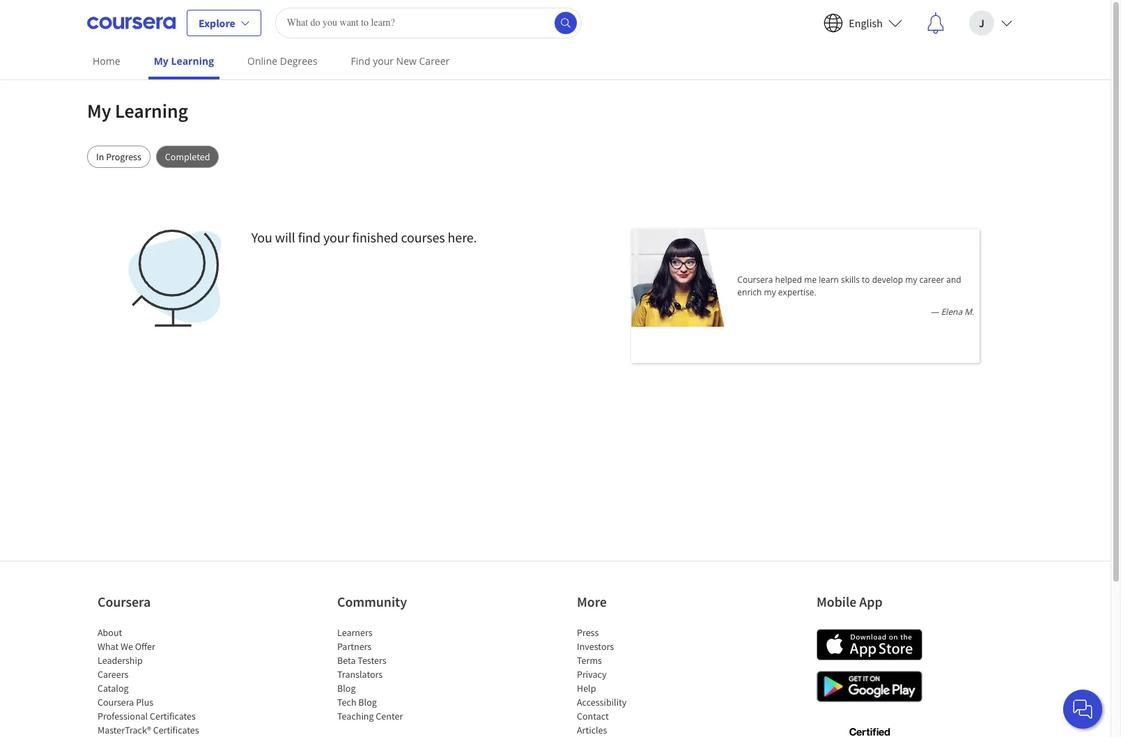 Task type: describe. For each thing, give the bounding box(es) containing it.
coursera plus link
[[98, 697, 154, 709]]

community
[[337, 593, 407, 611]]

learn
[[819, 274, 839, 286]]

learners partners beta testers translators blog tech blog teaching center
[[337, 627, 403, 723]]

coursera helped me learn skills to develop my career and enrich my expertise.
[[738, 274, 962, 298]]

leadership
[[98, 655, 143, 667]]

0 vertical spatial my learning
[[154, 54, 214, 68]]

center
[[376, 711, 403, 723]]

mastertrack®
[[98, 724, 151, 737]]

investors link
[[577, 641, 614, 653]]

you will find your finished courses here.
[[251, 229, 477, 246]]

careers link
[[98, 669, 129, 681]]

0 vertical spatial blog
[[337, 683, 356, 695]]

professional certificates link
[[98, 711, 196, 723]]

mobile
[[817, 593, 857, 611]]

career
[[920, 274, 945, 286]]

help
[[577, 683, 596, 695]]

— elena m.
[[931, 306, 975, 318]]

—
[[931, 306, 940, 318]]

and
[[947, 274, 962, 286]]

plus
[[136, 697, 154, 709]]

blog link
[[337, 683, 356, 695]]

privacy link
[[577, 669, 607, 681]]

mobile app
[[817, 593, 883, 611]]

new
[[396, 54, 417, 68]]

0 vertical spatial learning
[[171, 54, 214, 68]]

translators
[[337, 669, 383, 681]]

catalog link
[[98, 683, 129, 695]]

online degrees
[[248, 54, 318, 68]]

press investors terms privacy help accessibility contact articles
[[577, 627, 627, 737]]

0 vertical spatial certificates
[[150, 711, 196, 723]]

1 vertical spatial my learning
[[87, 98, 188, 123]]

teaching
[[337, 711, 374, 723]]

partners link
[[337, 641, 372, 653]]

degrees
[[280, 54, 318, 68]]

english button
[[813, 0, 914, 45]]

beta
[[337, 655, 356, 667]]

to
[[863, 274, 871, 286]]

m.
[[965, 306, 975, 318]]

learners
[[337, 627, 373, 639]]

download on the app store image
[[817, 630, 923, 661]]

in
[[96, 151, 104, 163]]

help link
[[577, 683, 596, 695]]

1 horizontal spatial blog
[[359, 697, 377, 709]]

accessibility
[[577, 697, 627, 709]]

in progress button
[[87, 146, 150, 168]]

about link
[[98, 627, 122, 639]]

online
[[248, 54, 278, 68]]

more
[[577, 593, 607, 611]]

here.
[[448, 229, 477, 246]]

coursera image
[[87, 12, 176, 34]]

accessibility link
[[577, 697, 627, 709]]

partners
[[337, 641, 372, 653]]

courses
[[401, 229, 445, 246]]

mastertrack® certificates link
[[98, 724, 199, 737]]

completed button
[[156, 146, 219, 168]]

list for coursera
[[98, 626, 216, 738]]

careers
[[98, 669, 129, 681]]

translators link
[[337, 669, 383, 681]]

terms
[[577, 655, 602, 667]]

expertise.
[[779, 287, 817, 298]]

chat with us image
[[1072, 699, 1095, 721]]



Task type: locate. For each thing, give the bounding box(es) containing it.
j
[[980, 16, 985, 30]]

blog
[[337, 683, 356, 695], [359, 697, 377, 709]]

0 horizontal spatial my
[[765, 287, 777, 298]]

online degrees link
[[242, 45, 323, 77]]

find your new career
[[351, 54, 450, 68]]

privacy
[[577, 669, 607, 681]]

certificates up 'mastertrack® certificates' link
[[150, 711, 196, 723]]

about
[[98, 627, 122, 639]]

my learning down explore
[[154, 54, 214, 68]]

list for community
[[337, 626, 456, 724]]

my up in
[[87, 98, 111, 123]]

explore button
[[187, 9, 261, 36]]

1 horizontal spatial my
[[906, 274, 918, 286]]

me
[[805, 274, 817, 286]]

1 vertical spatial coursera
[[98, 593, 151, 611]]

1 horizontal spatial your
[[373, 54, 394, 68]]

coursera up enrich
[[738, 274, 774, 286]]

progress
[[106, 151, 141, 163]]

your right find at the left of the page
[[324, 229, 350, 246]]

list containing about
[[98, 626, 216, 738]]

coursera inside the coursera helped me learn skills to develop my career and enrich my expertise.
[[738, 274, 774, 286]]

completed
[[165, 151, 210, 163]]

1 vertical spatial learning
[[115, 98, 188, 123]]

testers
[[358, 655, 387, 667]]

investors
[[577, 641, 614, 653]]

certificates
[[150, 711, 196, 723], [153, 724, 199, 737]]

tech blog link
[[337, 697, 377, 709]]

skills
[[842, 274, 860, 286]]

my left career on the top right of the page
[[906, 274, 918, 286]]

1 vertical spatial my
[[765, 287, 777, 298]]

3 list from the left
[[577, 626, 696, 738]]

develop
[[873, 274, 904, 286]]

0 vertical spatial my
[[906, 274, 918, 286]]

learning
[[171, 54, 214, 68], [115, 98, 188, 123]]

certificates down professional certificates 'link'
[[153, 724, 199, 737]]

j button
[[959, 0, 1024, 45]]

learning down explore
[[171, 54, 214, 68]]

2 horizontal spatial list
[[577, 626, 696, 738]]

1 list from the left
[[98, 626, 216, 738]]

0 horizontal spatial your
[[324, 229, 350, 246]]

beta testers link
[[337, 655, 387, 667]]

coursera up about
[[98, 593, 151, 611]]

0 horizontal spatial my
[[87, 98, 111, 123]]

press
[[577, 627, 599, 639]]

list
[[98, 626, 216, 738], [337, 626, 456, 724], [577, 626, 696, 738]]

0 vertical spatial your
[[373, 54, 394, 68]]

1 vertical spatial your
[[324, 229, 350, 246]]

find
[[298, 229, 321, 246]]

my down coursera image
[[154, 54, 169, 68]]

career
[[419, 54, 450, 68]]

english
[[850, 16, 883, 30]]

your right find
[[373, 54, 394, 68]]

tab list
[[87, 146, 1024, 168]]

list containing learners
[[337, 626, 456, 724]]

leadership link
[[98, 655, 143, 667]]

1 horizontal spatial list
[[337, 626, 456, 724]]

tech
[[337, 697, 357, 709]]

blog up teaching center 'link'
[[359, 697, 377, 709]]

list for more
[[577, 626, 696, 738]]

get it on google play image
[[817, 671, 923, 703]]

enrich
[[738, 287, 762, 298]]

learning up progress
[[115, 98, 188, 123]]

1 vertical spatial my
[[87, 98, 111, 123]]

finished
[[352, 229, 398, 246]]

my learning link
[[148, 45, 220, 79]]

we
[[121, 641, 133, 653]]

None search field
[[275, 7, 582, 38]]

0 vertical spatial my
[[154, 54, 169, 68]]

0 horizontal spatial list
[[98, 626, 216, 738]]

1 vertical spatial blog
[[359, 697, 377, 709]]

helped
[[776, 274, 803, 286]]

my learning up progress
[[87, 98, 188, 123]]

home
[[93, 54, 120, 68]]

explore
[[199, 16, 235, 30]]

elena
[[942, 306, 963, 318]]

articles
[[577, 724, 608, 737]]

contact
[[577, 711, 609, 723]]

my
[[154, 54, 169, 68], [87, 98, 111, 123]]

coursera for coursera helped me learn skills to develop my career and enrich my expertise.
[[738, 274, 774, 286]]

0 vertical spatial coursera
[[738, 274, 774, 286]]

2 vertical spatial coursera
[[98, 697, 134, 709]]

logo of certified b corporation image
[[841, 720, 898, 738]]

what
[[98, 641, 119, 653]]

press link
[[577, 627, 599, 639]]

find your new career link
[[346, 45, 456, 77]]

globe image
[[126, 229, 224, 327]]

list containing press
[[577, 626, 696, 738]]

1 horizontal spatial my
[[154, 54, 169, 68]]

tab list containing in progress
[[87, 146, 1024, 168]]

catalog
[[98, 683, 129, 695]]

home link
[[87, 45, 126, 77]]

2 list from the left
[[337, 626, 456, 724]]

you
[[251, 229, 272, 246]]

coursera
[[738, 274, 774, 286], [98, 593, 151, 611], [98, 697, 134, 709]]

1 vertical spatial certificates
[[153, 724, 199, 737]]

find
[[351, 54, 371, 68]]

your
[[373, 54, 394, 68], [324, 229, 350, 246]]

coursera down catalog
[[98, 697, 134, 709]]

What do you want to learn? text field
[[275, 7, 582, 38]]

what we offer link
[[98, 641, 155, 653]]

terms link
[[577, 655, 602, 667]]

learners link
[[337, 627, 373, 639]]

about what we offer leadership careers catalog coursera plus professional certificates mastertrack® certificates
[[98, 627, 199, 737]]

in progress
[[96, 151, 141, 163]]

professional
[[98, 711, 148, 723]]

blog up tech
[[337, 683, 356, 695]]

coursera inside "about what we offer leadership careers catalog coursera plus professional certificates mastertrack® certificates"
[[98, 697, 134, 709]]

offer
[[135, 641, 155, 653]]

coursera for coursera
[[98, 593, 151, 611]]

will
[[275, 229, 295, 246]]

app
[[860, 593, 883, 611]]

contact link
[[577, 711, 609, 723]]

my right enrich
[[765, 287, 777, 298]]

0 horizontal spatial blog
[[337, 683, 356, 695]]

my learning
[[154, 54, 214, 68], [87, 98, 188, 123]]

teaching center link
[[337, 711, 403, 723]]

articles link
[[577, 724, 608, 737]]



Task type: vqa. For each thing, say whether or not it's contained in the screenshot.
progress
yes



